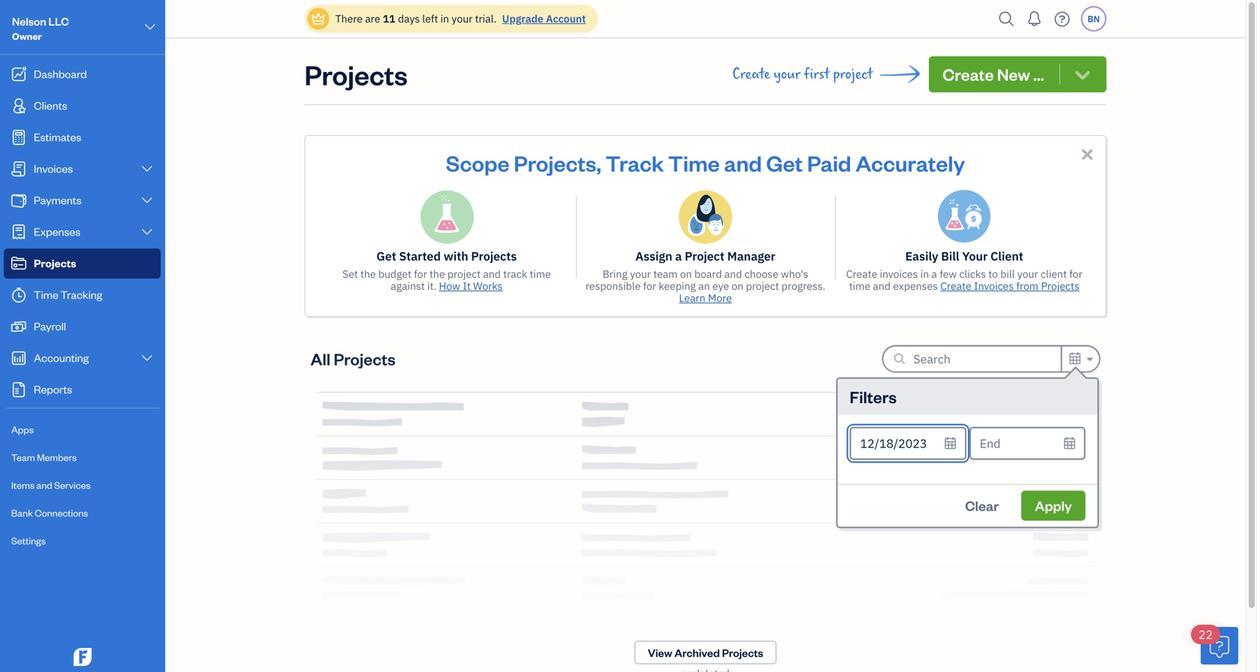 Task type: locate. For each thing, give the bounding box(es) containing it.
dashboard
[[34, 66, 87, 81]]

timer image
[[10, 288, 28, 303]]

how
[[439, 279, 461, 293]]

project inside set the budget for the project and track time against it.
[[448, 267, 481, 281]]

progress.
[[782, 279, 826, 293]]

create down bill
[[941, 279, 972, 293]]

payments
[[34, 193, 82, 207]]

2 horizontal spatial for
[[1070, 267, 1083, 281]]

time tracking
[[34, 287, 102, 302]]

bank
[[11, 507, 33, 519]]

project down manager
[[746, 279, 780, 293]]

create inside create invoices in a few clicks to bill your client for time and expenses
[[847, 267, 878, 281]]

team members link
[[4, 445, 161, 471]]

left
[[423, 12, 438, 26]]

first
[[804, 66, 830, 83]]

create left first
[[733, 66, 771, 83]]

for left keeping
[[643, 279, 657, 293]]

0 horizontal spatial a
[[676, 248, 682, 264]]

1 vertical spatial time
[[34, 287, 58, 302]]

filters
[[850, 386, 897, 408]]

0 horizontal spatial time
[[530, 267, 551, 281]]

time right the track
[[530, 267, 551, 281]]

apps
[[11, 423, 34, 436]]

invoice image
[[10, 162, 28, 177]]

set
[[343, 267, 358, 281]]

accurately
[[856, 149, 966, 177]]

1 horizontal spatial the
[[430, 267, 445, 281]]

from
[[1017, 279, 1039, 293]]

time left invoices
[[850, 279, 871, 293]]

notifications image
[[1023, 4, 1047, 34]]

project
[[834, 66, 873, 83], [448, 267, 481, 281], [746, 279, 780, 293]]

the down get started with projects
[[430, 267, 445, 281]]

…
[[1034, 63, 1045, 85]]

0 vertical spatial invoices
[[34, 161, 73, 175]]

client
[[1041, 267, 1067, 281]]

clear
[[966, 497, 1000, 515]]

bill
[[942, 248, 960, 264]]

for right "client" at right
[[1070, 267, 1083, 281]]

chevron large down image for invoices
[[140, 163, 154, 175]]

search image
[[995, 8, 1019, 30]]

learn
[[679, 291, 706, 305]]

a
[[676, 248, 682, 264], [932, 267, 938, 281]]

eye
[[713, 279, 729, 293]]

and left the track
[[483, 267, 501, 281]]

time right timer icon
[[34, 287, 58, 302]]

2 horizontal spatial project
[[834, 66, 873, 83]]

estimates link
[[4, 122, 161, 153]]

in inside create invoices in a few clicks to bill your client for time and expenses
[[921, 267, 930, 281]]

on
[[680, 267, 692, 281], [732, 279, 744, 293]]

accounting
[[34, 350, 89, 365]]

chevron large down image
[[143, 18, 157, 36], [140, 163, 154, 175], [140, 195, 154, 207], [140, 226, 154, 238], [140, 352, 154, 364]]

in down the easily
[[921, 267, 930, 281]]

a up team
[[676, 248, 682, 264]]

expenses link
[[4, 217, 161, 247]]

board
[[695, 267, 722, 281]]

1 horizontal spatial a
[[932, 267, 938, 281]]

0 horizontal spatial project
[[448, 267, 481, 281]]

create inside dropdown button
[[943, 63, 994, 85]]

1 vertical spatial in
[[921, 267, 930, 281]]

time inside create invoices in a few clicks to bill your client for time and expenses
[[850, 279, 871, 293]]

bank connections
[[11, 507, 88, 519]]

projects
[[305, 56, 408, 92], [471, 248, 517, 264], [34, 256, 76, 270], [1042, 279, 1080, 293], [334, 348, 396, 370], [722, 646, 764, 660]]

0 vertical spatial time
[[669, 149, 720, 177]]

and right items at bottom left
[[36, 479, 52, 491]]

client image
[[10, 98, 28, 113]]

main element
[[0, 0, 203, 672]]

1 horizontal spatial time
[[669, 149, 720, 177]]

a left few
[[932, 267, 938, 281]]

create left new at the right top of the page
[[943, 63, 994, 85]]

0 horizontal spatial in
[[441, 12, 449, 26]]

the right set
[[361, 267, 376, 281]]

items and services link
[[4, 473, 161, 499]]

projects down the expenses
[[34, 256, 76, 270]]

in right left
[[441, 12, 449, 26]]

time
[[530, 267, 551, 281], [850, 279, 871, 293]]

in
[[441, 12, 449, 26], [921, 267, 930, 281]]

dashboard image
[[10, 67, 28, 82]]

1 horizontal spatial for
[[643, 279, 657, 293]]

settings
[[11, 535, 46, 547]]

1 horizontal spatial in
[[921, 267, 930, 281]]

the
[[361, 267, 376, 281], [430, 267, 445, 281]]

an
[[699, 279, 710, 293]]

team
[[654, 267, 678, 281]]

go to help image
[[1051, 8, 1075, 30]]

1 vertical spatial invoices
[[974, 279, 1014, 293]]

it.
[[427, 279, 437, 293]]

to
[[989, 267, 998, 281]]

tracking
[[61, 287, 102, 302]]

time inside set the budget for the project and track time against it.
[[530, 267, 551, 281]]

for inside create invoices in a few clicks to bill your client for time and expenses
[[1070, 267, 1083, 281]]

and inside the assign a project manager bring your team on board and choose who's responsible for keeping an eye on project progress. learn more
[[725, 267, 742, 281]]

chevron large down image inside accounting link
[[140, 352, 154, 364]]

chevron large down image inside expenses "link"
[[140, 226, 154, 238]]

project right first
[[834, 66, 873, 83]]

create your first project
[[733, 66, 873, 83]]

1 vertical spatial a
[[932, 267, 938, 281]]

your down assign
[[630, 267, 651, 281]]

caretdown image
[[1085, 350, 1094, 369]]

how it works
[[439, 279, 503, 293]]

0 vertical spatial a
[[676, 248, 682, 264]]

0 horizontal spatial for
[[414, 267, 427, 281]]

all
[[311, 348, 331, 370]]

your
[[452, 12, 473, 26], [774, 66, 801, 83], [630, 267, 651, 281], [1018, 267, 1039, 281]]

set the budget for the project and track time against it.
[[343, 267, 551, 293]]

0 horizontal spatial get
[[377, 248, 396, 264]]

and left expenses
[[873, 279, 891, 293]]

get left paid
[[767, 149, 803, 177]]

project down with
[[448, 267, 481, 281]]

chevron large down image inside invoices link
[[140, 163, 154, 175]]

for inside the assign a project manager bring your team on board and choose who's responsible for keeping an eye on project progress. learn more
[[643, 279, 657, 293]]

0 horizontal spatial time
[[34, 287, 58, 302]]

chevron large down image inside 'payments' link
[[140, 195, 154, 207]]

time inside main element
[[34, 287, 58, 302]]

nelson
[[12, 14, 46, 28]]

0 horizontal spatial the
[[361, 267, 376, 281]]

scope
[[446, 149, 510, 177]]

1 horizontal spatial time
[[850, 279, 871, 293]]

1 vertical spatial get
[[377, 248, 396, 264]]

easily
[[906, 248, 939, 264]]

chart image
[[10, 351, 28, 366]]

projects,
[[514, 149, 602, 177]]

paid
[[808, 149, 852, 177]]

1 horizontal spatial on
[[732, 279, 744, 293]]

chevron large down image for accounting
[[140, 352, 154, 364]]

there are 11 days left in your trial. upgrade account
[[335, 12, 586, 26]]

get
[[767, 149, 803, 177], [377, 248, 396, 264]]

and right board
[[725, 267, 742, 281]]

apps link
[[4, 417, 161, 443]]

time
[[669, 149, 720, 177], [34, 287, 58, 302]]

on right team
[[680, 267, 692, 281]]

0 horizontal spatial invoices
[[34, 161, 73, 175]]

time up assign a project manager image
[[669, 149, 720, 177]]

for left it.
[[414, 267, 427, 281]]

chevron large down image for payments
[[140, 195, 154, 207]]

expenses
[[894, 279, 938, 293]]

bn button
[[1082, 6, 1107, 32]]

get up budget
[[377, 248, 396, 264]]

1 horizontal spatial get
[[767, 149, 803, 177]]

accounting link
[[4, 343, 161, 373]]

create for create invoices from projects
[[941, 279, 972, 293]]

on right eye
[[732, 279, 744, 293]]

who's
[[781, 267, 809, 281]]

create
[[943, 63, 994, 85], [733, 66, 771, 83], [847, 267, 878, 281], [941, 279, 972, 293]]

your right bill
[[1018, 267, 1039, 281]]

payroll
[[34, 319, 66, 333]]

1 horizontal spatial project
[[746, 279, 780, 293]]

22
[[1199, 627, 1214, 643]]

responsible
[[586, 279, 641, 293]]

apply
[[1035, 497, 1073, 515]]

0 vertical spatial get
[[767, 149, 803, 177]]

easily bill your client
[[906, 248, 1024, 264]]

items and services
[[11, 479, 91, 491]]

1 horizontal spatial invoices
[[974, 279, 1014, 293]]

calendar image
[[1069, 350, 1082, 368]]

create left invoices
[[847, 267, 878, 281]]



Task type: describe. For each thing, give the bounding box(es) containing it.
nelson llc owner
[[12, 14, 69, 42]]

End date in MM/DD/YYYY format text field
[[970, 427, 1086, 460]]

for inside set the budget for the project and track time against it.
[[414, 267, 427, 281]]

chevron large down image for expenses
[[140, 226, 154, 238]]

project image
[[10, 256, 28, 271]]

services
[[54, 479, 91, 491]]

reports
[[34, 382, 72, 396]]

a inside create invoices in a few clicks to bill your client for time and expenses
[[932, 267, 938, 281]]

connections
[[35, 507, 88, 519]]

your
[[963, 248, 988, 264]]

days
[[398, 12, 420, 26]]

estimates
[[34, 130, 81, 144]]

22 button
[[1192, 625, 1239, 665]]

and up assign a project manager image
[[724, 149, 762, 177]]

manager
[[728, 248, 776, 264]]

and inside create invoices in a few clicks to bill your client for time and expenses
[[873, 279, 891, 293]]

project
[[685, 248, 725, 264]]

projects right archived
[[722, 646, 764, 660]]

projects right all
[[334, 348, 396, 370]]

clicks
[[960, 267, 986, 281]]

create for create your first project
[[733, 66, 771, 83]]

apply button
[[1022, 491, 1086, 521]]

payment image
[[10, 193, 28, 208]]

assign a project manager bring your team on board and choose who's responsible for keeping an eye on project progress. learn more
[[586, 248, 826, 305]]

team members
[[11, 451, 77, 464]]

your left trial.
[[452, 12, 473, 26]]

more
[[708, 291, 732, 305]]

with
[[444, 248, 469, 264]]

projects inside main element
[[34, 256, 76, 270]]

new
[[998, 63, 1031, 85]]

members
[[37, 451, 77, 464]]

upgrade account link
[[499, 12, 586, 26]]

crown image
[[311, 11, 326, 27]]

create invoices in a few clicks to bill your client for time and expenses
[[847, 267, 1083, 293]]

report image
[[10, 382, 28, 397]]

close image
[[1079, 146, 1097, 163]]

money image
[[10, 319, 28, 334]]

your inside create invoices in a few clicks to bill your client for time and expenses
[[1018, 267, 1039, 281]]

assign a project manager image
[[679, 190, 733, 244]]

upgrade
[[502, 12, 544, 26]]

items
[[11, 479, 34, 491]]

choose
[[745, 267, 779, 281]]

projects down there
[[305, 56, 408, 92]]

invoices link
[[4, 154, 161, 184]]

archived
[[675, 646, 720, 660]]

client
[[991, 248, 1024, 264]]

there
[[335, 12, 363, 26]]

owner
[[12, 30, 42, 42]]

projects right "from"
[[1042, 279, 1080, 293]]

all projects
[[311, 348, 396, 370]]

projects up the track
[[471, 248, 517, 264]]

account
[[546, 12, 586, 26]]

2 the from the left
[[430, 267, 445, 281]]

create for create new …
[[943, 63, 994, 85]]

resource center badge image
[[1201, 627, 1239, 665]]

expenses
[[34, 224, 81, 239]]

against
[[391, 279, 425, 293]]

create new …
[[943, 63, 1045, 85]]

keeping
[[659, 279, 696, 293]]

assign
[[636, 248, 673, 264]]

payroll link
[[4, 312, 161, 342]]

team
[[11, 451, 35, 464]]

and inside main element
[[36, 479, 52, 491]]

expense image
[[10, 225, 28, 240]]

payments link
[[4, 186, 161, 216]]

llc
[[48, 14, 69, 28]]

invoices
[[880, 267, 918, 281]]

trial.
[[475, 12, 497, 26]]

bring
[[603, 267, 628, 281]]

0 vertical spatial in
[[441, 12, 449, 26]]

1 the from the left
[[361, 267, 376, 281]]

project inside the assign a project manager bring your team on board and choose who's responsible for keeping an eye on project progress. learn more
[[746, 279, 780, 293]]

dashboard link
[[4, 59, 161, 89]]

projects link
[[4, 249, 161, 279]]

invoices inside invoices link
[[34, 161, 73, 175]]

reports link
[[4, 375, 161, 405]]

get started with projects image
[[420, 190, 474, 244]]

freshbooks image
[[71, 648, 95, 666]]

track
[[606, 149, 664, 177]]

are
[[365, 12, 381, 26]]

it
[[463, 279, 471, 293]]

and inside set the budget for the project and track time against it.
[[483, 267, 501, 281]]

started
[[399, 248, 441, 264]]

bank connections link
[[4, 500, 161, 527]]

create invoices from projects
[[941, 279, 1080, 293]]

view archived projects link
[[635, 641, 777, 665]]

bn
[[1088, 13, 1101, 25]]

your inside the assign a project manager bring your team on board and choose who's responsible for keeping an eye on project progress. learn more
[[630, 267, 651, 281]]

clients
[[34, 98, 67, 112]]

scope projects, track time and get paid accurately
[[446, 149, 966, 177]]

track
[[504, 267, 527, 281]]

clients link
[[4, 91, 161, 121]]

clear button
[[952, 491, 1013, 521]]

Search text field
[[914, 347, 1061, 371]]

view archived projects
[[648, 646, 764, 660]]

a inside the assign a project manager bring your team on board and choose who's responsible for keeping an eye on project progress. learn more
[[676, 248, 682, 264]]

works
[[473, 279, 503, 293]]

chevrondown image
[[1073, 64, 1094, 85]]

estimate image
[[10, 130, 28, 145]]

create new … button
[[930, 56, 1107, 92]]

0 horizontal spatial on
[[680, 267, 692, 281]]

easily bill your client image
[[939, 190, 991, 243]]

time tracking link
[[4, 280, 161, 310]]

Start date in MM/DD/YYYY format text field
[[850, 427, 967, 460]]

your left first
[[774, 66, 801, 83]]

bill
[[1001, 267, 1015, 281]]

create for create invoices in a few clicks to bill your client for time and expenses
[[847, 267, 878, 281]]

few
[[940, 267, 957, 281]]



Task type: vqa. For each thing, say whether or not it's contained in the screenshot.
CLIENT icon
yes



